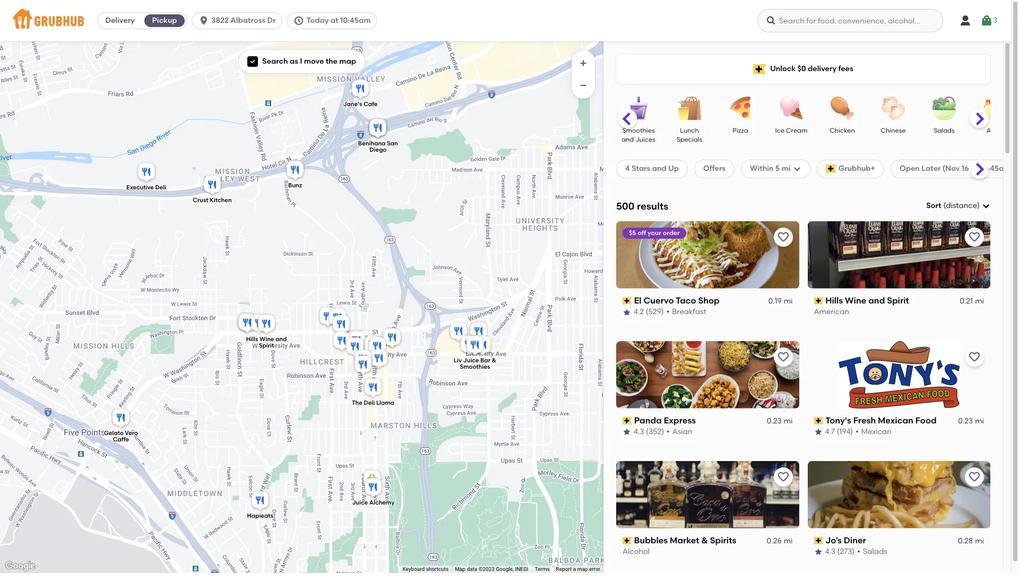 Task type: locate. For each thing, give the bounding box(es) containing it.
1 horizontal spatial deli
[[364, 400, 375, 407]]

mexican down 'tony's fresh mexican food'
[[862, 428, 892, 437]]

0 vertical spatial spirit
[[888, 296, 910, 306]]

0 vertical spatial smoothies
[[623, 127, 655, 134]]

svg image right )
[[983, 202, 991, 210]]

1 vertical spatial salads
[[864, 548, 888, 557]]

2 horizontal spatial svg image
[[983, 202, 991, 210]]

crust
[[193, 197, 208, 204]]

2 0.23 from the left
[[959, 417, 974, 426]]

5
[[776, 164, 780, 173]]

juice alchemy
[[352, 500, 394, 507]]

0 vertical spatial juice
[[463, 357, 479, 364]]

map right "the"
[[340, 57, 356, 66]]

juice left the alchemy
[[352, 500, 368, 507]]

1 vertical spatial spirit
[[259, 342, 274, 349]]

2 vertical spatial subscription pass image
[[815, 537, 824, 545]]

salads image
[[926, 97, 964, 120]]

3822
[[211, 16, 229, 25]]

smoothies down liv juice bar & smoothies icon
[[460, 364, 490, 371]]

3822 albatross dr button
[[192, 12, 287, 29]]

and left up
[[653, 164, 667, 173]]

smoothies inside liv juice bar & smoothies
[[460, 364, 490, 371]]

0 horizontal spatial hills
[[246, 336, 258, 343]]

hills wine and spirit down jo's diner icon
[[246, 336, 287, 349]]

• right the (529)
[[667, 308, 670, 317]]

4 stars and up
[[626, 164, 679, 173]]

1 horizontal spatial &
[[702, 536, 708, 546]]

gelato vero caffe image
[[110, 407, 131, 431]]

shop
[[699, 296, 720, 306]]

1 horizontal spatial svg image
[[960, 14, 973, 27]]

1 vertical spatial map
[[578, 567, 588, 573]]

grubhub plus flag logo image for grubhub+
[[826, 165, 837, 173]]

0 horizontal spatial 0.23
[[767, 417, 782, 426]]

benihana san diego
[[358, 140, 398, 153]]

papi's cantina image
[[367, 336, 388, 359]]

tony's
[[826, 416, 852, 426]]

1 horizontal spatial grubhub plus flag logo image
[[826, 165, 837, 173]]

0 horizontal spatial grubhub plus flag logo image
[[754, 64, 767, 74]]

1 horizontal spatial 0.23
[[959, 417, 974, 426]]

salads
[[934, 127, 955, 134], [864, 548, 888, 557]]

smoothies inside smoothies and juices
[[623, 127, 655, 134]]

1 horizontal spatial spirit
[[888, 296, 910, 306]]

star icon image for el cuervo taco shop
[[623, 308, 632, 317]]

0 vertical spatial wine
[[846, 296, 867, 306]]

0 horizontal spatial wine
[[259, 336, 274, 343]]

1 horizontal spatial 0.23 mi
[[959, 417, 985, 426]]

bubbles market & spirits logo image
[[617, 461, 800, 529]]

search as i move the map
[[262, 57, 356, 66]]

4.2 (529)
[[634, 308, 664, 317]]

1 horizontal spatial wine
[[846, 296, 867, 306]]

svg image up unlock
[[766, 15, 777, 26]]

0.21
[[960, 297, 974, 306]]

juice right liv
[[463, 357, 479, 364]]

0 vertical spatial subscription pass image
[[815, 297, 824, 305]]

juices
[[636, 136, 656, 144]]

taco
[[676, 296, 697, 306]]

• breakfast
[[667, 308, 707, 317]]

ra sushi san diego image
[[367, 117, 389, 141]]

1 0.23 from the left
[[767, 417, 782, 426]]

liv juice bar & smoothies image
[[464, 335, 486, 358]]

svg image left 3 button
[[960, 14, 973, 27]]

1 horizontal spatial map
[[578, 567, 588, 573]]

0 vertical spatial subscription pass image
[[623, 297, 632, 305]]

star icon image left "4.7"
[[815, 428, 823, 437]]

1 vertical spatial subscription pass image
[[623, 417, 632, 425]]

0 horizontal spatial 4.3
[[634, 428, 645, 437]]

star icon image
[[623, 308, 632, 317], [623, 428, 632, 437], [815, 428, 823, 437], [815, 548, 823, 557]]

fresh
[[854, 416, 877, 426]]

benihana san diego image
[[367, 117, 389, 141]]

at right today
[[331, 16, 339, 25]]

san
[[387, 140, 398, 147]]

llama
[[376, 400, 394, 407]]

search
[[262, 57, 288, 66]]

4.3 down panda
[[634, 428, 645, 437]]

asian down express
[[673, 428, 693, 437]]

subscription pass image left el in the right of the page
[[623, 297, 632, 305]]

asian
[[987, 127, 1005, 134], [673, 428, 693, 437]]

pizza image
[[722, 97, 760, 120]]

16
[[962, 164, 970, 173]]

0 horizontal spatial asian
[[673, 428, 693, 437]]

svg image inside 3822 albatross dr button
[[199, 15, 209, 26]]

deli
[[155, 184, 166, 191], [364, 400, 375, 407]]

sort ( distance )
[[927, 201, 981, 210]]

(nov
[[943, 164, 961, 173]]

grubhub plus flag logo image left grubhub+
[[826, 165, 837, 173]]

breakfast
[[673, 308, 707, 317]]

and
[[622, 136, 634, 144], [653, 164, 667, 173], [869, 296, 886, 306], [275, 336, 287, 343]]

executive
[[126, 184, 154, 191]]

mi
[[782, 164, 791, 173], [784, 297, 793, 306], [976, 297, 985, 306], [784, 417, 793, 426], [976, 417, 985, 426], [784, 537, 793, 546], [976, 537, 985, 546]]

(194)
[[837, 428, 854, 437]]

1 horizontal spatial smoothies
[[623, 127, 655, 134]]

1 horizontal spatial save this restaurant image
[[969, 471, 982, 484]]

jo's diner
[[826, 536, 867, 546]]

0 vertical spatial 4.3
[[634, 428, 645, 437]]

mi for jo's diner
[[976, 537, 985, 546]]

0 vertical spatial hills wine and spirit
[[826, 296, 910, 306]]

0 horizontal spatial spirit
[[259, 342, 274, 349]]

stars
[[632, 164, 651, 173]]

el cuervo taco shop image
[[317, 306, 339, 329]]

hills
[[826, 296, 844, 306], [246, 336, 258, 343]]

star icon image left the 4.2
[[623, 308, 632, 317]]

1 vertical spatial grubhub plus flag logo image
[[826, 165, 837, 173]]

0 horizontal spatial at
[[331, 16, 339, 25]]

at right 16
[[971, 164, 979, 173]]

spirit
[[888, 296, 910, 306], [259, 342, 274, 349]]

0 vertical spatial &
[[492, 357, 496, 364]]

1 vertical spatial asian
[[673, 428, 693, 437]]

express
[[664, 416, 696, 426]]

1 0.23 mi from the left
[[767, 417, 793, 426]]

svg image inside 3 button
[[981, 14, 994, 27]]

subscription pass image
[[815, 297, 824, 305], [623, 417, 632, 425], [623, 537, 632, 545]]

delivery button
[[98, 12, 142, 29]]

4.3 down 'jo's'
[[826, 548, 836, 557]]

0 vertical spatial asian
[[987, 127, 1005, 134]]

smoothies
[[623, 127, 655, 134], [460, 364, 490, 371]]

salads down salads image
[[934, 127, 955, 134]]

0 horizontal spatial 0.23 mi
[[767, 417, 793, 426]]

grubhub+
[[839, 164, 876, 173]]

svg image for 3822 albatross dr
[[199, 15, 209, 26]]

map region
[[0, 0, 674, 574]]

and left juices
[[622, 136, 634, 144]]

save this restaurant image for tony's fresh mexican food
[[969, 351, 982, 364]]

& right bar
[[492, 357, 496, 364]]

el cuervo taco shop logo image
[[617, 221, 800, 289]]

• down panda express on the right of the page
[[667, 428, 670, 437]]

subscription pass image up american
[[815, 297, 824, 305]]

None field
[[927, 201, 991, 212]]

svg image for today at 10:45am
[[294, 15, 305, 26]]

1 vertical spatial 4.3
[[826, 548, 836, 557]]

4.3 for panda express
[[634, 428, 645, 437]]

alchemy
[[369, 500, 394, 507]]

1 vertical spatial hills
[[246, 336, 258, 343]]

4.7 (194)
[[826, 428, 854, 437]]

3822 albatross dr
[[211, 16, 276, 25]]

wine
[[846, 296, 867, 306], [259, 336, 274, 343]]

0 horizontal spatial hills wine and spirit
[[246, 336, 287, 349]]

vero
[[125, 430, 138, 437]]

star icon image left 4.3 (273) in the right of the page
[[815, 548, 823, 557]]

mi for panda express
[[784, 417, 793, 426]]

juice alchemy image
[[363, 477, 384, 500]]

subscription pass image left tony's
[[815, 417, 824, 425]]

3 button
[[981, 11, 998, 30]]

0 vertical spatial hills
[[826, 296, 844, 306]]

save this restaurant button for bubbles market & spirits
[[774, 468, 793, 487]]

spirit inside 'hills wine and spirit'
[[259, 342, 274, 349]]

grubhub plus flag logo image
[[754, 64, 767, 74], [826, 165, 837, 173]]

mexican up • mexican
[[879, 416, 914, 426]]

pickup button
[[142, 12, 187, 29]]

0 vertical spatial at
[[331, 16, 339, 25]]

map
[[455, 567, 466, 573]]

1 horizontal spatial juice
[[463, 357, 479, 364]]

cafe
[[364, 101, 378, 108]]

spirit down "hills wine and spirit logo"
[[888, 296, 910, 306]]

svg image inside today at 10:45am button
[[294, 15, 305, 26]]

star icon image for jo's diner
[[815, 548, 823, 557]]

• down diner
[[858, 548, 861, 557]]

jamba image
[[368, 348, 390, 371]]

0 vertical spatial map
[[340, 57, 356, 66]]

map right a
[[578, 567, 588, 573]]

grubhub plus flag logo image left unlock
[[754, 64, 767, 74]]

1 vertical spatial smoothies
[[460, 364, 490, 371]]

svg image
[[981, 14, 994, 27], [199, 15, 209, 26], [294, 15, 305, 26], [250, 59, 256, 65], [793, 165, 802, 173]]

1 vertical spatial wine
[[259, 336, 274, 343]]

1 vertical spatial &
[[702, 536, 708, 546]]

1 vertical spatial mexican
[[862, 428, 892, 437]]

subscription pass image up alcohol
[[623, 537, 632, 545]]

asian down asian image on the top
[[987, 127, 1005, 134]]

star icon image for panda express
[[623, 428, 632, 437]]

hills down jo's diner icon
[[246, 336, 258, 343]]

deli right the
[[364, 400, 375, 407]]

market
[[670, 536, 700, 546]]

• for diner
[[858, 548, 861, 557]]

the deli llama
[[352, 400, 394, 407]]

save this restaurant button for tony's fresh mexican food
[[966, 348, 985, 367]]

subscription pass image left panda
[[623, 417, 632, 425]]

chocolat hillcrest image
[[363, 334, 384, 357]]

2 0.23 mi from the left
[[959, 417, 985, 426]]

map data ©2023 google, inegi
[[455, 567, 529, 573]]

report
[[556, 567, 572, 573]]

subway® image
[[344, 336, 366, 360]]

•
[[667, 308, 670, 317], [667, 428, 670, 437], [856, 428, 859, 437], [858, 548, 861, 557]]

off
[[638, 229, 647, 237]]

la fuente mexican food image
[[460, 334, 481, 357]]

mi for tony's fresh mexican food
[[976, 417, 985, 426]]

0.19 mi
[[769, 297, 793, 306]]

save this restaurant image for jo's diner
[[969, 471, 982, 484]]

google image
[[3, 560, 38, 574]]

spirits
[[711, 536, 737, 546]]

shortcuts
[[426, 567, 449, 573]]

4.3 (273)
[[826, 548, 855, 557]]

and right tony's fresh mexican food icon
[[275, 336, 287, 343]]

0.23 for panda express
[[767, 417, 782, 426]]

svg image
[[960, 14, 973, 27], [766, 15, 777, 26], [983, 202, 991, 210]]

0 horizontal spatial deli
[[155, 184, 166, 191]]

at
[[331, 16, 339, 25], [971, 164, 979, 173]]

mi for bubbles market & spirits
[[784, 537, 793, 546]]

jane's cafe image
[[350, 78, 371, 101]]

subscription pass image for hills wine and spirit
[[815, 297, 824, 305]]

0.23 for tony's fresh mexican food
[[959, 417, 974, 426]]

Search for food, convenience, alcohol... search field
[[758, 9, 944, 32]]

2 save this restaurant image from the left
[[969, 471, 982, 484]]

1 horizontal spatial hills
[[826, 296, 844, 306]]

• for express
[[667, 428, 670, 437]]

1 horizontal spatial hills wine and spirit
[[826, 296, 910, 306]]

0.19
[[769, 297, 782, 306]]

0 horizontal spatial smoothies
[[460, 364, 490, 371]]

liv juice bar & smoothies
[[454, 357, 496, 371]]

0 vertical spatial salads
[[934, 127, 955, 134]]

0.26 mi
[[767, 537, 793, 546]]

unlock
[[771, 64, 796, 73]]

spirit down the hills wine and spirit icon
[[259, 342, 274, 349]]

1 horizontal spatial salads
[[934, 127, 955, 134]]

hills up american
[[826, 296, 844, 306]]

star icon image left 4.3 (352) in the right of the page
[[623, 428, 632, 437]]

jo's diner image
[[237, 312, 258, 336]]

0 horizontal spatial save this restaurant image
[[777, 471, 790, 484]]

1 horizontal spatial 4.3
[[826, 548, 836, 557]]

• right (194)
[[856, 428, 859, 437]]

0 vertical spatial deli
[[155, 184, 166, 191]]

(529)
[[646, 308, 664, 317]]

subscription pass image left 'jo's'
[[815, 537, 824, 545]]

1 horizontal spatial at
[[971, 164, 979, 173]]

lunch specials
[[677, 127, 703, 144]]

and inside 'hills wine and spirit'
[[275, 336, 287, 343]]

rainbow flowers image
[[448, 321, 469, 344]]

save this restaurant image
[[777, 231, 790, 244], [969, 231, 982, 244], [777, 351, 790, 364], [969, 351, 982, 364]]

2 vertical spatial subscription pass image
[[623, 537, 632, 545]]

none field containing sort
[[927, 201, 991, 212]]

save this restaurant button for hills wine and spirit
[[966, 228, 985, 247]]

0.28 mi
[[959, 537, 985, 546]]

save this restaurant image
[[777, 471, 790, 484], [969, 471, 982, 484]]

dr
[[267, 16, 276, 25]]

• for fresh
[[856, 428, 859, 437]]

0 horizontal spatial salads
[[864, 548, 888, 557]]

& left the spirits
[[702, 536, 708, 546]]

bunz image
[[284, 159, 306, 183]]

1 save this restaurant image from the left
[[777, 471, 790, 484]]

0 horizontal spatial &
[[492, 357, 496, 364]]

roots bowls image
[[459, 334, 480, 357]]

1 vertical spatial hills wine and spirit
[[246, 336, 287, 349]]

svg image for search as i move the map
[[250, 59, 256, 65]]

(352)
[[646, 428, 665, 437]]

0 vertical spatial grubhub plus flag logo image
[[754, 64, 767, 74]]

tony's fresh mexican food logo image
[[839, 341, 960, 409]]

deli right executive
[[155, 184, 166, 191]]

svg image for 3
[[981, 14, 994, 27]]

• asian
[[667, 428, 693, 437]]

1 vertical spatial subscription pass image
[[815, 417, 824, 425]]

hills wine and spirit logo image
[[808, 221, 991, 289]]

0 horizontal spatial juice
[[352, 500, 368, 507]]

1 vertical spatial juice
[[352, 500, 368, 507]]

salads down diner
[[864, 548, 888, 557]]

hills wine and spirit up american
[[826, 296, 910, 306]]

as
[[290, 57, 298, 66]]

&
[[492, 357, 496, 364], [702, 536, 708, 546]]

smoothies up juices
[[623, 127, 655, 134]]

(273)
[[838, 548, 855, 557]]

0.28
[[959, 537, 974, 546]]

american
[[815, 308, 850, 317]]

fiori's pizza image
[[236, 312, 257, 335]]

within
[[751, 164, 774, 173]]

4.3
[[634, 428, 645, 437], [826, 548, 836, 557]]

7 eleven image
[[361, 469, 383, 492]]

subscription pass image
[[623, 297, 632, 305], [815, 417, 824, 425], [815, 537, 824, 545]]



Task type: vqa. For each thing, say whether or not it's contained in the screenshot.
Save this restaurant icon for Bubbles Market & Spirits
yes



Task type: describe. For each thing, give the bounding box(es) containing it.
el
[[635, 296, 642, 306]]

within 5 mi
[[751, 164, 791, 173]]

smoothies and juices
[[622, 127, 656, 144]]

subscription pass image for el cuervo taco shop
[[623, 297, 632, 305]]

inegi
[[515, 567, 529, 573]]

save this restaurant button for panda express
[[774, 348, 793, 367]]

$0
[[798, 64, 807, 73]]

)
[[978, 201, 981, 210]]

open later (nov 16 at 10:45am)
[[900, 164, 1014, 173]]

panda express logo image
[[617, 341, 800, 409]]

today at 10:45am
[[307, 16, 371, 25]]

chicken
[[830, 127, 856, 134]]

& inside liv juice bar & smoothies
[[492, 357, 496, 364]]

0.23 mi for tony's fresh mexican food
[[959, 417, 985, 426]]

jane's cafe
[[343, 101, 378, 108]]

10:45am)
[[981, 164, 1014, 173]]

pickup
[[152, 16, 177, 25]]

subscription pass image for tony's fresh mexican food
[[815, 417, 824, 425]]

panda express
[[635, 416, 696, 426]]

today
[[307, 16, 329, 25]]

results
[[637, 200, 669, 212]]

ice cream image
[[773, 97, 811, 120]]

later
[[922, 164, 941, 173]]

• mexican
[[856, 428, 892, 437]]

delivery
[[808, 64, 837, 73]]

save this restaurant button for jo's diner
[[966, 468, 985, 487]]

the
[[326, 57, 338, 66]]

diner
[[844, 536, 867, 546]]

save this restaurant image for hills wine and spirit
[[969, 231, 982, 244]]

today at 10:45am button
[[287, 12, 382, 29]]

subscription pass image for bubbles market & spirits
[[623, 537, 632, 545]]

asian image
[[977, 97, 1014, 120]]

keyboard shortcuts
[[403, 567, 449, 573]]

tony's fresh mexican food image
[[249, 313, 270, 336]]

deli inside the bunz executive deli
[[155, 184, 166, 191]]

3
[[994, 16, 998, 25]]

move
[[304, 57, 324, 66]]

up
[[669, 164, 679, 173]]

distance
[[947, 201, 978, 210]]

mi for el cuervo taco shop
[[784, 297, 793, 306]]

order
[[663, 229, 680, 237]]

subscription pass image for jo's diner
[[815, 537, 824, 545]]

figaro dessert cafe image
[[353, 329, 375, 353]]

executive deli image
[[136, 161, 157, 185]]

cream
[[787, 127, 808, 134]]

4.3 for jo's diner
[[826, 548, 836, 557]]

lunch specials image
[[671, 97, 709, 120]]

pizza
[[733, 127, 749, 134]]

bubbles market & spirits
[[635, 536, 737, 546]]

jo's diner logo image
[[808, 461, 991, 529]]

• salads
[[858, 548, 888, 557]]

cuervo
[[644, 296, 674, 306]]

save this restaurant image for panda express
[[777, 351, 790, 364]]

gelato vero caffe
[[104, 430, 138, 444]]

mi for hills wine and spirit
[[976, 297, 985, 306]]

jo's
[[826, 536, 842, 546]]

4.3 (352)
[[634, 428, 665, 437]]

0.26
[[767, 537, 782, 546]]

bubbles
[[635, 536, 668, 546]]

0 vertical spatial mexican
[[879, 416, 914, 426]]

and inside smoothies and juices
[[622, 136, 634, 144]]

albatross
[[231, 16, 266, 25]]

1 vertical spatial at
[[971, 164, 979, 173]]

save this restaurant image for bubbles market & spirits
[[777, 471, 790, 484]]

goi cuon image
[[352, 348, 374, 372]]

sort
[[927, 201, 942, 210]]

chinese image
[[875, 97, 913, 120]]

at inside button
[[331, 16, 339, 25]]

• for cuervo
[[667, 308, 670, 317]]

diego
[[370, 147, 387, 153]]

luna grill- hillcrest image
[[346, 330, 367, 353]]

panda express image
[[327, 307, 348, 330]]

bunz
[[288, 182, 302, 189]]

0 horizontal spatial svg image
[[766, 15, 777, 26]]

hills wine and spirit inside 'map' region
[[246, 336, 287, 349]]

offers
[[704, 164, 726, 173]]

smoothies and juices image
[[620, 97, 658, 120]]

©2023
[[479, 567, 495, 573]]

bunz executive deli
[[126, 182, 302, 191]]

minus icon image
[[578, 80, 589, 91]]

hapieats image
[[249, 490, 271, 514]]

your
[[648, 229, 662, 237]]

bubbles market & spirits image
[[331, 314, 352, 337]]

subscription pass image for panda express
[[623, 417, 632, 425]]

tacaliente mexican grill image
[[468, 321, 489, 344]]

(
[[944, 201, 947, 210]]

terms link
[[535, 567, 550, 573]]

svg image inside field
[[983, 202, 991, 210]]

ice cream
[[776, 127, 808, 134]]

ice
[[776, 127, 785, 134]]

wine inside 'hills wine and spirit'
[[259, 336, 274, 343]]

specials
[[677, 136, 703, 144]]

keyboard shortcuts button
[[403, 566, 449, 574]]

0.21 mi
[[960, 297, 985, 306]]

crust kitchen
[[193, 197, 232, 204]]

benihana
[[358, 140, 386, 147]]

bread & cie bakery cafe image
[[346, 329, 367, 352]]

0.23 mi for panda express
[[767, 417, 793, 426]]

tony's fresh mexican food
[[826, 416, 937, 426]]

caffe
[[113, 437, 129, 444]]

fees
[[839, 64, 854, 73]]

the deli llama image
[[363, 377, 384, 400]]

lunch
[[681, 127, 699, 134]]

hills wine and spirit image
[[256, 313, 277, 337]]

chicken image
[[824, 97, 862, 120]]

and down "hills wine and spirit logo"
[[869, 296, 886, 306]]

1 vertical spatial deli
[[364, 400, 375, 407]]

gelato
[[104, 430, 123, 437]]

grubhub plus flag logo image for unlock $0 delivery fees
[[754, 64, 767, 74]]

babycakes image
[[352, 354, 374, 378]]

juice inside liv juice bar & smoothies
[[463, 357, 479, 364]]

4
[[626, 164, 630, 173]]

servall market image
[[472, 335, 493, 358]]

crust kitchen image
[[202, 174, 223, 198]]

i
[[300, 57, 302, 66]]

4.7
[[826, 428, 836, 437]]

main navigation navigation
[[0, 0, 1012, 41]]

1 horizontal spatial asian
[[987, 127, 1005, 134]]

el cuervo taco shop
[[635, 296, 720, 306]]

4.2
[[634, 308, 644, 317]]

google,
[[496, 567, 514, 573]]

report a map error link
[[556, 567, 601, 573]]

jane's
[[343, 101, 362, 108]]

unlock $0 delivery fees
[[771, 64, 854, 73]]

plus icon image
[[578, 58, 589, 69]]

star icon image for tony's fresh mexican food
[[815, 428, 823, 437]]

hills inside 'hills wine and spirit'
[[246, 336, 258, 343]]

open
[[900, 164, 920, 173]]

oscars mexican seafood image
[[380, 327, 401, 350]]

kitchen
[[210, 197, 232, 204]]

creme de la crepe image
[[331, 330, 352, 354]]

the
[[352, 400, 362, 407]]

uncle biff's killer cookies image
[[382, 327, 403, 351]]

0 horizontal spatial map
[[340, 57, 356, 66]]



